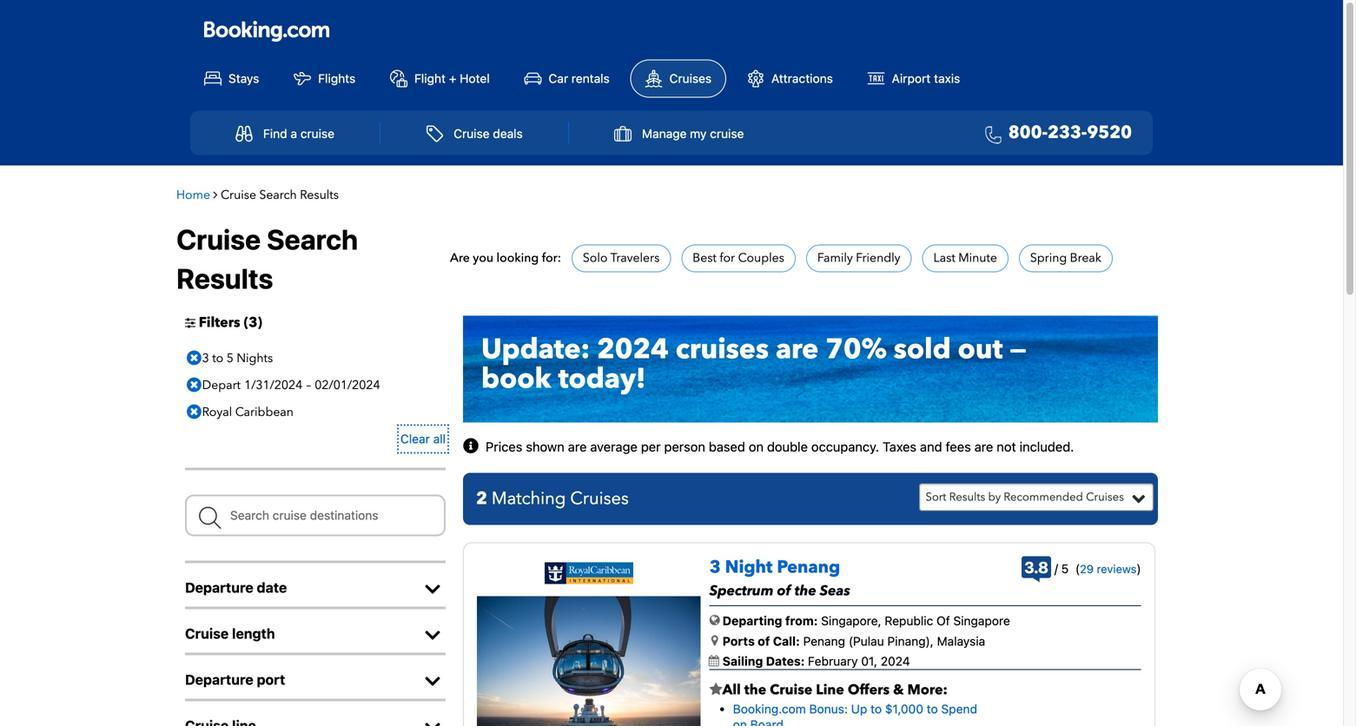 Task type: locate. For each thing, give the bounding box(es) containing it.
0 horizontal spatial cruise
[[300, 126, 335, 141]]

up
[[851, 702, 867, 716]]

cruises up manage my cruise
[[670, 71, 712, 86]]

1 horizontal spatial on
[[749, 439, 764, 454]]

1 vertical spatial departure
[[185, 672, 253, 688]]

my
[[690, 126, 707, 141]]

all
[[723, 681, 741, 700]]

times circle image
[[182, 345, 206, 371], [182, 399, 206, 425]]

2 vertical spatial results
[[949, 489, 986, 505]]

are left "70%"
[[776, 330, 819, 368]]

1 times circle image from the top
[[182, 345, 206, 371]]

break
[[1070, 250, 1102, 267]]

the up the booking.com at the bottom
[[744, 681, 766, 700]]

1 vertical spatial on
[[733, 718, 747, 726]]

( right / on the bottom of the page
[[1075, 562, 1080, 576]]

3 right filters
[[249, 313, 258, 332]]

are
[[776, 330, 819, 368], [568, 439, 587, 454], [975, 439, 993, 454]]

sort
[[926, 489, 947, 505]]

2 cruise from the left
[[710, 126, 744, 141]]

cruise right 'angle right' icon
[[221, 187, 256, 203]]

results down "find a cruise" on the left of page
[[300, 187, 339, 203]]

(pulau
[[849, 634, 884, 648]]

0 vertical spatial penang
[[777, 555, 840, 579]]

flight + hotel link
[[376, 61, 504, 97]]

3 up times circle image
[[202, 350, 209, 367]]

1 vertical spatial (
[[1075, 562, 1080, 576]]

attractions
[[772, 71, 833, 86]]

search
[[259, 187, 297, 203], [267, 223, 358, 256]]

booking.com bonus: up to $1,000 to spend on board
[[733, 702, 977, 726]]

of
[[777, 582, 791, 601], [758, 634, 770, 648]]

penang up seas
[[777, 555, 840, 579]]

clear all
[[401, 432, 446, 446]]

5 right / on the bottom of the page
[[1062, 562, 1069, 576]]

2 departure from the top
[[185, 672, 253, 688]]

departure up cruise length
[[185, 579, 253, 596]]

0 vertical spatial on
[[749, 439, 764, 454]]

1 vertical spatial cruise search results
[[176, 223, 358, 295]]

average
[[590, 439, 638, 454]]

0 vertical spatial 3
[[249, 313, 258, 332]]

seas
[[820, 582, 850, 601]]

double
[[767, 439, 808, 454]]

on right based
[[749, 439, 764, 454]]

1 horizontal spatial are
[[776, 330, 819, 368]]

the inside 3 night penang spectrum of the seas
[[795, 582, 817, 601]]

5 left nights
[[227, 350, 234, 367]]

0 horizontal spatial results
[[176, 262, 273, 295]]

1 vertical spatial chevron down image
[[420, 719, 446, 726]]

deals
[[493, 126, 523, 141]]

3 inside 3 night penang spectrum of the seas
[[710, 555, 721, 579]]

cruise search results up filters ( 3 )
[[176, 223, 358, 295]]

1 vertical spatial penang
[[803, 634, 845, 648]]

spring
[[1030, 250, 1067, 267]]

to up depart
[[212, 350, 223, 367]]

length
[[232, 625, 275, 642]]

0 vertical spatial the
[[795, 582, 817, 601]]

0 horizontal spatial (
[[244, 313, 249, 332]]

family
[[817, 250, 853, 267]]

solo travelers
[[583, 250, 660, 267]]

out
[[958, 330, 1003, 368]]

1 vertical spatial of
[[758, 634, 770, 648]]

None field
[[185, 495, 446, 536]]

0 vertical spatial of
[[777, 582, 791, 601]]

spend
[[941, 702, 977, 716]]

departure down cruise length
[[185, 672, 253, 688]]

2 vertical spatial 3
[[710, 555, 721, 579]]

$1,000
[[885, 702, 924, 716]]

flights
[[318, 71, 356, 86]]

0 horizontal spatial 2024
[[597, 330, 669, 368]]

of
[[937, 614, 950, 628]]

best
[[693, 250, 717, 267]]

cruise down 'angle right' icon
[[176, 223, 261, 256]]

3 for to
[[202, 350, 209, 367]]

cruise
[[300, 126, 335, 141], [710, 126, 744, 141]]

chevron down image for cruise length
[[420, 627, 446, 644]]

reviews
[[1097, 562, 1137, 575]]

to right the up
[[871, 702, 882, 716]]

) right 29
[[1137, 562, 1141, 576]]

person
[[664, 439, 705, 454]]

departure for departure port
[[185, 672, 253, 688]]

cruise search results down find
[[221, 187, 339, 203]]

airport taxis link
[[854, 61, 974, 97]]

29 reviews link
[[1080, 562, 1137, 575]]

1 vertical spatial )
[[1137, 562, 1141, 576]]

0 horizontal spatial on
[[733, 718, 747, 726]]

0 horizontal spatial of
[[758, 634, 770, 648]]

1 horizontal spatial )
[[1137, 562, 1141, 576]]

0 horizontal spatial 3
[[202, 350, 209, 367]]

solo travelers link
[[583, 250, 660, 267]]

cruises right recommended
[[1086, 489, 1124, 505]]

2 horizontal spatial results
[[949, 489, 986, 505]]

2 chevron down image from the top
[[420, 719, 446, 726]]

+
[[449, 71, 457, 86]]

0 vertical spatial cruise search results
[[221, 187, 339, 203]]

of up sailing dates:
[[758, 634, 770, 648]]

times circle image up times circle image
[[182, 345, 206, 371]]

1 vertical spatial results
[[176, 262, 273, 295]]

of up from:
[[777, 582, 791, 601]]

1 vertical spatial chevron down image
[[420, 673, 446, 690]]

1 horizontal spatial cruise
[[710, 126, 744, 141]]

none field inside "update: 2024 cruises are 70% sold out — book today!" main content
[[185, 495, 446, 536]]

prices shown are average per person based on double occupancy. taxes and fees are not included.
[[486, 439, 1074, 454]]

cruise up the booking.com at the bottom
[[770, 681, 813, 700]]

to down more:
[[927, 702, 938, 716]]

) up nights
[[258, 313, 262, 332]]

manage my cruise
[[642, 126, 744, 141]]

0 vertical spatial chevron down image
[[420, 581, 446, 598]]

are right shown
[[568, 439, 587, 454]]

the left seas
[[795, 582, 817, 601]]

times circle image down times circle image
[[182, 399, 206, 425]]

last minute link
[[934, 250, 997, 267]]

flight + hotel
[[414, 71, 490, 86]]

0 vertical spatial chevron down image
[[420, 627, 446, 644]]

find a cruise link
[[217, 117, 353, 150]]

5 for 3
[[227, 350, 234, 367]]

chevron down image
[[420, 581, 446, 598], [420, 719, 446, 726]]

–
[[306, 377, 311, 393]]

1 horizontal spatial 5
[[1062, 562, 1069, 576]]

5 inside 3 to 5 nights link
[[227, 350, 234, 367]]

1 horizontal spatial (
[[1075, 562, 1080, 576]]

looking
[[497, 250, 539, 267]]

departing from: singapore, republic of singapore
[[723, 614, 1010, 628]]

times circle image
[[182, 372, 206, 398]]

3 to 5 nights
[[202, 350, 273, 367]]

( inside 3.8 / 5 ( 29 reviews )
[[1075, 562, 1080, 576]]

2024
[[597, 330, 669, 368], [881, 654, 910, 669]]

home
[[176, 187, 210, 203]]

2 horizontal spatial are
[[975, 439, 993, 454]]

5 inside 3.8 / 5 ( 29 reviews )
[[1062, 562, 1069, 576]]

on left board at the right of page
[[733, 718, 747, 726]]

0 vertical spatial 2024
[[597, 330, 669, 368]]

singapore
[[953, 614, 1010, 628]]

cruise right my
[[710, 126, 744, 141]]

penang up february
[[803, 634, 845, 648]]

1 horizontal spatial cruises
[[670, 71, 712, 86]]

cruises down average
[[570, 487, 629, 511]]

departure date
[[185, 579, 287, 596]]

results up filters
[[176, 262, 273, 295]]

royal caribbean image
[[545, 562, 633, 584]]

results left by
[[949, 489, 986, 505]]

0 horizontal spatial 5
[[227, 350, 234, 367]]

1 horizontal spatial of
[[777, 582, 791, 601]]

included.
[[1020, 439, 1074, 454]]

1 vertical spatial search
[[267, 223, 358, 256]]

0 horizontal spatial )
[[258, 313, 262, 332]]

chevron down image
[[420, 627, 446, 644], [420, 673, 446, 690]]

departure port
[[185, 672, 285, 688]]

find a cruise
[[263, 126, 335, 141]]

2
[[476, 487, 487, 511]]

1 chevron down image from the top
[[420, 627, 446, 644]]

0 horizontal spatial are
[[568, 439, 587, 454]]

on inside 'booking.com bonus: up to $1,000 to spend on board'
[[733, 718, 747, 726]]

are left not
[[975, 439, 993, 454]]

2 horizontal spatial 3
[[710, 555, 721, 579]]

manage my cruise button
[[596, 117, 763, 150]]

02/01/2024
[[315, 377, 380, 393]]

0 vertical spatial )
[[258, 313, 262, 332]]

cruise deals
[[454, 126, 523, 141]]

depart
[[202, 377, 241, 393]]

cruise right a
[[300, 126, 335, 141]]

0 vertical spatial departure
[[185, 579, 253, 596]]

1 horizontal spatial the
[[795, 582, 817, 601]]

cruise left "deals"
[[454, 126, 490, 141]]

to
[[212, 350, 223, 367], [871, 702, 882, 716], [927, 702, 938, 716]]

travel menu navigation
[[190, 111, 1153, 155]]

based
[[709, 439, 745, 454]]

penang
[[777, 555, 840, 579], [803, 634, 845, 648]]

0 vertical spatial 5
[[227, 350, 234, 367]]

)
[[258, 313, 262, 332], [1137, 562, 1141, 576]]

2 chevron down image from the top
[[420, 673, 446, 690]]

2 times circle image from the top
[[182, 399, 206, 425]]

cruise inside dropdown button
[[710, 126, 744, 141]]

01,
[[861, 654, 878, 669]]

1 vertical spatial 2024
[[881, 654, 910, 669]]

for
[[720, 250, 735, 267]]

0 horizontal spatial the
[[744, 681, 766, 700]]

0 vertical spatial times circle image
[[182, 345, 206, 371]]

1 cruise from the left
[[300, 126, 335, 141]]

update: 2024 cruises are 70% sold out — book today!
[[481, 330, 1027, 398]]

sort results by recommended cruises
[[926, 489, 1124, 505]]

3
[[249, 313, 258, 332], [202, 350, 209, 367], [710, 555, 721, 579]]

caribbean
[[235, 404, 294, 420]]

all
[[433, 432, 446, 446]]

( right filters
[[244, 313, 249, 332]]

spring break
[[1030, 250, 1102, 267]]

1 vertical spatial 3
[[202, 350, 209, 367]]

1 vertical spatial the
[[744, 681, 766, 700]]

233-
[[1048, 121, 1087, 145]]

1 horizontal spatial results
[[300, 187, 339, 203]]

on
[[749, 439, 764, 454], [733, 718, 747, 726]]

0 vertical spatial results
[[300, 187, 339, 203]]

departing
[[723, 614, 782, 628]]

1 vertical spatial 5
[[1062, 562, 1069, 576]]

1 departure from the top
[[185, 579, 253, 596]]

offers
[[848, 681, 890, 700]]

1 vertical spatial times circle image
[[182, 399, 206, 425]]

times circle image for royal
[[182, 399, 206, 425]]

3 left night
[[710, 555, 721, 579]]

cruise
[[454, 126, 490, 141], [221, 187, 256, 203], [176, 223, 261, 256], [185, 625, 229, 642], [770, 681, 813, 700]]



Task type: vqa. For each thing, say whether or not it's contained in the screenshot.
GUY'S
no



Task type: describe. For each thing, give the bounding box(es) containing it.
cruise left length
[[185, 625, 229, 642]]

minute
[[959, 250, 997, 267]]

royal
[[202, 404, 232, 420]]

cruise for find a cruise
[[300, 126, 335, 141]]

/
[[1055, 562, 1058, 576]]

800-233-9520 link
[[978, 121, 1132, 146]]

royal caribbean link
[[182, 399, 298, 425]]

are you looking for:
[[450, 250, 561, 267]]

rentals
[[572, 71, 610, 86]]

and
[[920, 439, 942, 454]]

filters ( 3 )
[[199, 313, 262, 332]]

) inside 3.8 / 5 ( 29 reviews )
[[1137, 562, 1141, 576]]

depart 1/31/2024 – 02/01/2024
[[202, 377, 380, 393]]

1/31/2024
[[244, 377, 303, 393]]

family friendly link
[[817, 250, 901, 267]]

sliders image
[[185, 317, 195, 329]]

angle right image
[[213, 189, 218, 201]]

globe image
[[710, 614, 720, 627]]

home link
[[176, 187, 210, 203]]

2024 inside update: 2024 cruises are 70% sold out — book today!
[[597, 330, 669, 368]]

2 horizontal spatial cruises
[[1086, 489, 1124, 505]]

you
[[473, 250, 494, 267]]

car rentals link
[[510, 61, 624, 97]]

star image
[[710, 683, 723, 697]]

departure for departure date
[[185, 579, 253, 596]]

5 for 3.8
[[1062, 562, 1069, 576]]

malaysia
[[937, 634, 985, 648]]

of inside 3 night penang spectrum of the seas
[[777, 582, 791, 601]]

flights link
[[280, 61, 369, 97]]

date
[[257, 579, 287, 596]]

clear
[[401, 432, 430, 446]]

from:
[[785, 614, 818, 628]]

cruise inside the travel menu navigation
[[454, 126, 490, 141]]

call:
[[773, 634, 800, 648]]

cruise inside cruise search results
[[176, 223, 261, 256]]

more:
[[908, 681, 948, 700]]

chevron down image for departure port
[[420, 673, 446, 690]]

800-
[[1009, 121, 1048, 145]]

0 horizontal spatial to
[[212, 350, 223, 367]]

update:
[[481, 330, 590, 368]]

line
[[816, 681, 844, 700]]

best for couples
[[693, 250, 784, 267]]

a
[[291, 126, 297, 141]]

taxis
[[934, 71, 960, 86]]

manage
[[642, 126, 687, 141]]

singapore,
[[821, 614, 882, 628]]

fees
[[946, 439, 971, 454]]

update: 2024 cruises are 70% sold out — book today! main content
[[168, 174, 1176, 726]]

&
[[893, 681, 904, 700]]

pinang),
[[888, 634, 934, 648]]

1 horizontal spatial 2024
[[881, 654, 910, 669]]

2 horizontal spatial to
[[927, 702, 938, 716]]

prices shown are average per person based on double occupancy. taxes and fees are not included. element
[[486, 439, 1074, 454]]

cruises link
[[630, 60, 727, 98]]

calendar image
[[709, 656, 719, 667]]

occupancy.
[[811, 439, 879, 454]]

car
[[549, 71, 568, 86]]

spectrum of the seas image
[[477, 597, 701, 726]]

clear all link
[[401, 428, 446, 450]]

ports of call:
[[723, 634, 800, 648]]

attractions link
[[733, 61, 847, 97]]

matching
[[492, 487, 566, 511]]

royal caribbean
[[202, 404, 294, 420]]

family friendly
[[817, 250, 901, 267]]

last minute
[[934, 250, 997, 267]]

cruise deals link
[[407, 117, 542, 150]]

map marker image
[[711, 635, 718, 647]]

sailing
[[723, 654, 763, 669]]

february 01, 2024
[[808, 654, 910, 669]]

cruises inside cruises link
[[670, 71, 712, 86]]

0 vertical spatial search
[[259, 187, 297, 203]]

3 for night
[[710, 555, 721, 579]]

0 vertical spatial (
[[244, 313, 249, 332]]

nights
[[237, 350, 273, 367]]

all the cruise line offers & more:
[[723, 681, 948, 700]]

find
[[263, 126, 287, 141]]

for:
[[542, 250, 561, 267]]

on for board
[[733, 718, 747, 726]]

book today!
[[481, 360, 646, 398]]

booking.com home image
[[204, 20, 329, 43]]

times circle image for 3
[[182, 345, 206, 371]]

filters
[[199, 313, 240, 332]]

night
[[725, 555, 773, 579]]

port
[[257, 672, 285, 688]]

penang inside 3 night penang spectrum of the seas
[[777, 555, 840, 579]]

on for double
[[749, 439, 764, 454]]

1 horizontal spatial 3
[[249, 313, 258, 332]]

airport taxis
[[892, 71, 960, 86]]

0 horizontal spatial cruises
[[570, 487, 629, 511]]

stays link
[[190, 61, 273, 97]]

cruise for manage my cruise
[[710, 126, 744, 141]]

sold
[[894, 330, 951, 368]]

cruises
[[676, 330, 769, 368]]

are inside update: 2024 cruises are 70% sold out — book today!
[[776, 330, 819, 368]]

not
[[997, 439, 1016, 454]]

spectrum
[[710, 582, 774, 601]]

cruise length
[[185, 625, 275, 642]]

last
[[934, 250, 956, 267]]

car rentals
[[549, 71, 610, 86]]

9520
[[1087, 121, 1132, 145]]

solo
[[583, 250, 608, 267]]

3.8 / 5 ( 29 reviews )
[[1024, 558, 1141, 577]]

spring break link
[[1030, 250, 1102, 267]]

couples
[[738, 250, 784, 267]]

info label image
[[463, 438, 482, 456]]

Search cruise destinations text field
[[185, 495, 446, 536]]

1 horizontal spatial to
[[871, 702, 882, 716]]

29
[[1080, 562, 1094, 575]]

february
[[808, 654, 858, 669]]

results inside cruise search results
[[176, 262, 273, 295]]

shown
[[526, 439, 565, 454]]

3.8
[[1024, 558, 1049, 577]]

1 chevron down image from the top
[[420, 581, 446, 598]]

recommended
[[1004, 489, 1083, 505]]



